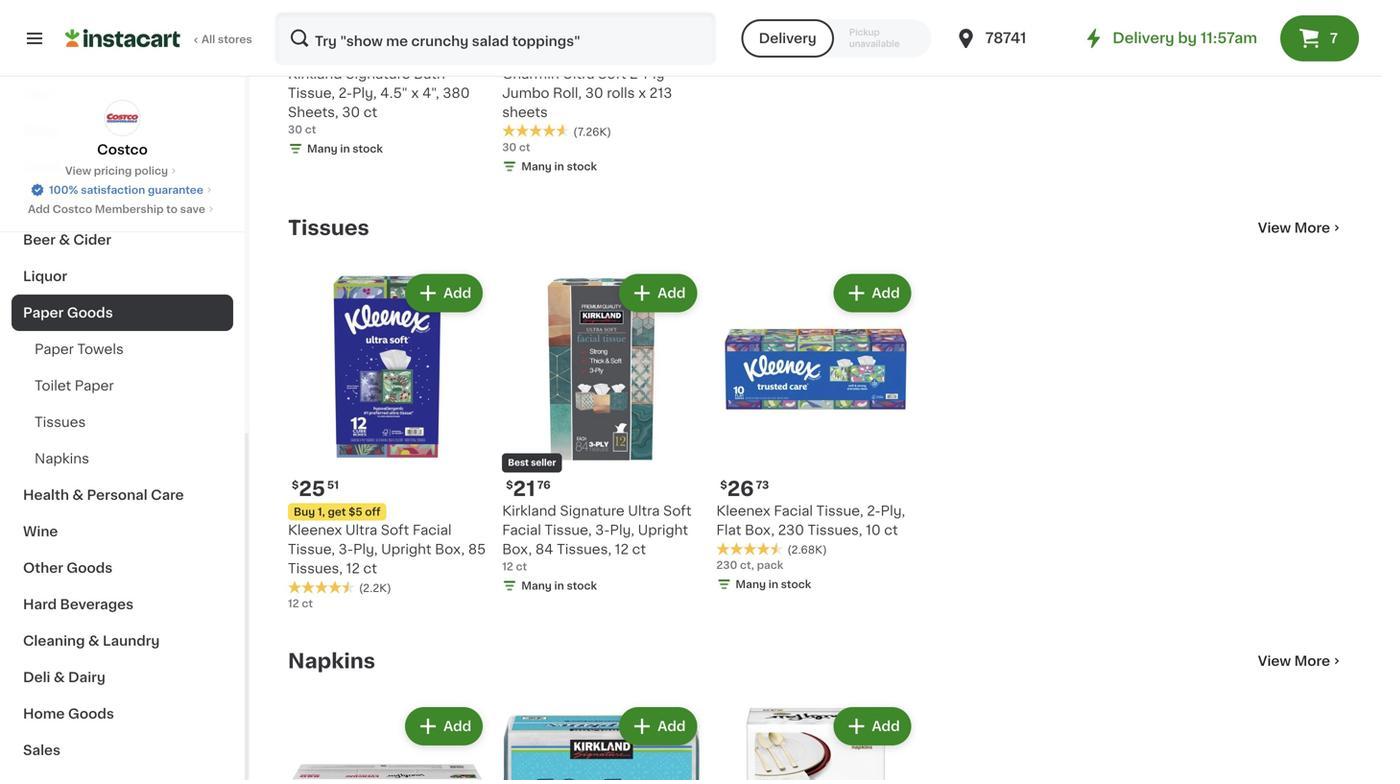 Task type: locate. For each thing, give the bounding box(es) containing it.
kirkland inside kirkland signature ultra soft facial tissue, 3-ply, upright box, 84 tissues, 12 ct 12 ct
[[502, 504, 556, 518]]

2 vertical spatial ultra
[[345, 524, 377, 537]]

1 horizontal spatial costco
[[97, 143, 148, 156]]

upright
[[638, 524, 688, 537], [381, 543, 431, 556]]

213
[[649, 86, 672, 100]]

1 horizontal spatial tissues
[[288, 218, 369, 238]]

stock
[[352, 143, 383, 154], [567, 161, 597, 172], [781, 579, 811, 590], [567, 581, 597, 591]]

x inside charmin ultra soft 2-ply jumbo roll, 30 rolls x 213 sheets
[[638, 86, 646, 100]]

kleenex inside kleenex facial tissue, 2-ply, flat box, 230 tissues, 10 ct
[[716, 504, 770, 518]]

delivery button
[[742, 19, 834, 58]]

napkins link down 12 ct
[[288, 650, 375, 673]]

health & personal care link
[[12, 477, 233, 513]]

2 vertical spatial goods
[[68, 707, 114, 721]]

paper down liquor
[[23, 306, 64, 320]]

tissues, up 12 ct
[[288, 562, 343, 575]]

2- for 37
[[630, 67, 644, 81]]

2- up 10
[[867, 504, 881, 518]]

0 vertical spatial goods
[[67, 306, 113, 320]]

0 horizontal spatial 230
[[716, 560, 737, 571]]

paper goods link
[[12, 295, 233, 331]]

napkins link up personal
[[12, 441, 233, 477]]

2- up sheets,
[[338, 86, 352, 100]]

1 horizontal spatial signature
[[560, 504, 624, 518]]

ultra inside kirkland signature ultra soft facial tissue, 3-ply, upright box, 84 tissues, 12 ct 12 ct
[[628, 504, 660, 518]]

2 horizontal spatial soft
[[663, 504, 692, 518]]

$ inside $ 21 76
[[506, 480, 513, 491]]

$ right stores
[[292, 43, 299, 53]]

goods for other goods
[[67, 561, 113, 575]]

230
[[778, 524, 804, 537], [716, 560, 737, 571]]

3- inside kleenex ultra soft facial tissue, 3-ply, upright box, 85 tissues, 12 ct
[[338, 543, 353, 556]]

satisfaction
[[81, 185, 145, 195]]

1 vertical spatial more
[[1294, 655, 1330, 668]]

$ up charmin
[[506, 43, 513, 53]]

get
[[328, 507, 346, 517]]

goods inside 'link'
[[67, 561, 113, 575]]

100% satisfaction guarantee button
[[30, 179, 215, 198]]

2 vertical spatial view
[[1258, 655, 1291, 668]]

kleenex for flat
[[716, 504, 770, 518]]

0 horizontal spatial box,
[[435, 543, 465, 556]]

30 down sheets,
[[288, 124, 302, 135]]

1 vertical spatial napkins link
[[288, 650, 375, 673]]

1 horizontal spatial 2-
[[630, 67, 644, 81]]

0 vertical spatial view more link
[[1258, 218, 1344, 237]]

goods for home goods
[[68, 707, 114, 721]]

upright inside kleenex ultra soft facial tissue, 3-ply, upright box, 85 tissues, 12 ct
[[381, 543, 431, 556]]

tissue, down buy
[[288, 543, 335, 556]]

$ 24 25
[[292, 42, 342, 62]]

None search field
[[274, 12, 717, 65]]

kleenex for 3-
[[288, 524, 342, 537]]

view pricing policy
[[65, 166, 168, 176]]

230 inside kleenex facial tissue, 2-ply, flat box, 230 tissues, 10 ct
[[778, 524, 804, 537]]

& right deli
[[54, 671, 65, 684]]

1 vertical spatial view
[[1258, 221, 1291, 235]]

wine link
[[12, 513, 233, 550]]

wine
[[23, 525, 58, 538]]

kirkland signature bath tissue, 2-ply, 4.5" x 4", 380 sheets, 30 ct 30 ct
[[288, 67, 470, 135]]

box, left "84"
[[502, 543, 532, 556]]

$ 21 76
[[506, 479, 551, 499]]

1 vertical spatial goods
[[67, 561, 113, 575]]

2- inside kleenex facial tissue, 2-ply, flat box, 230 tissues, 10 ct
[[867, 504, 881, 518]]

soft inside charmin ultra soft 2-ply jumbo roll, 30 rolls x 213 sheets
[[598, 67, 626, 81]]

0 vertical spatial tissues,
[[808, 524, 862, 537]]

soft for 85
[[381, 524, 409, 537]]

& for deli
[[54, 671, 65, 684]]

view more for tissues
[[1258, 221, 1330, 235]]

1 vertical spatial 3-
[[338, 543, 353, 556]]

napkins down 12 ct
[[288, 651, 375, 671]]

facial inside kleenex facial tissue, 2-ply, flat box, 230 tissues, 10 ct
[[774, 504, 813, 518]]

100% satisfaction guarantee
[[49, 185, 203, 195]]

0 vertical spatial 230
[[778, 524, 804, 537]]

facial
[[774, 504, 813, 518], [413, 524, 452, 537], [502, 524, 541, 537]]

(7.26k)
[[573, 127, 611, 137]]

1 vertical spatial 230
[[716, 560, 737, 571]]

2- inside charmin ultra soft 2-ply jumbo roll, 30 rolls x 213 sheets
[[630, 67, 644, 81]]

1 vertical spatial 25
[[299, 479, 325, 499]]

2 x from the left
[[638, 86, 646, 100]]

ply, inside kleenex facial tissue, 2-ply, flat box, 230 tissues, 10 ct
[[881, 504, 905, 518]]

1 horizontal spatial 25
[[328, 43, 342, 53]]

view more link for napkins
[[1258, 652, 1344, 671]]

1 horizontal spatial 230
[[778, 524, 804, 537]]

30 left rolls
[[585, 86, 603, 100]]

signature inside kirkland signature ultra soft facial tissue, 3-ply, upright box, 84 tissues, 12 ct 12 ct
[[560, 504, 624, 518]]

1 horizontal spatial napkins
[[288, 651, 375, 671]]

costco inside add costco membership to save link
[[53, 204, 92, 215]]

2 vertical spatial tissues,
[[288, 562, 343, 575]]

0 horizontal spatial x
[[411, 86, 419, 100]]

delivery by 11:57am
[[1113, 31, 1257, 45]]

$ up buy
[[292, 480, 299, 491]]

kirkland down $ 21 76
[[502, 504, 556, 518]]

ct down the 21
[[516, 562, 527, 572]]

napkins up health
[[35, 452, 89, 465]]

2 view more link from the top
[[1258, 652, 1344, 671]]

0 horizontal spatial tissues,
[[288, 562, 343, 575]]

0 vertical spatial ultra
[[563, 67, 595, 81]]

0 horizontal spatial tissues link
[[12, 404, 233, 441]]

view more for napkins
[[1258, 655, 1330, 668]]

goods up beverages
[[67, 561, 113, 575]]

$ inside $ 37 31
[[506, 43, 513, 53]]

box, left 85
[[435, 543, 465, 556]]

sheets
[[502, 105, 548, 119]]

&
[[59, 233, 70, 247], [72, 489, 84, 502], [88, 634, 99, 648], [54, 671, 65, 684]]

& for beer
[[59, 233, 70, 247]]

2 horizontal spatial box,
[[745, 524, 775, 537]]

hard beverages
[[23, 598, 134, 611]]

more for napkins
[[1294, 655, 1330, 668]]

0 horizontal spatial 2-
[[338, 86, 352, 100]]

service type group
[[742, 19, 932, 58]]

2 vertical spatial paper
[[75, 379, 114, 393]]

goods for paper goods
[[67, 306, 113, 320]]

0 vertical spatial paper
[[23, 306, 64, 320]]

0 horizontal spatial kirkland
[[288, 67, 342, 81]]

x left 213
[[638, 86, 646, 100]]

0 horizontal spatial napkins link
[[12, 441, 233, 477]]

soft inside kleenex ultra soft facial tissue, 3-ply, upright box, 85 tissues, 12 ct
[[381, 524, 409, 537]]

signature for 21
[[560, 504, 624, 518]]

$ left 73
[[720, 480, 727, 491]]

0 horizontal spatial kleenex
[[288, 524, 342, 537]]

2 horizontal spatial tissues,
[[808, 524, 862, 537]]

many down "84"
[[521, 581, 552, 591]]

12 inside kleenex ultra soft facial tissue, 3-ply, upright box, 85 tissues, 12 ct
[[346, 562, 360, 575]]

2- inside the kirkland signature bath tissue, 2-ply, 4.5" x 4", 380 sheets, 30 ct 30 ct
[[338, 86, 352, 100]]

paper goods
[[23, 306, 113, 320]]

pets link
[[12, 76, 233, 112]]

sales link
[[12, 732, 233, 769]]

view
[[65, 166, 91, 176], [1258, 221, 1291, 235], [1258, 655, 1291, 668]]

1 horizontal spatial soft
[[598, 67, 626, 81]]

0 vertical spatial more
[[1294, 221, 1330, 235]]

$ for 21
[[506, 480, 513, 491]]

delivery by 11:57am link
[[1082, 27, 1257, 50]]

instacart logo image
[[65, 27, 180, 50]]

1 view more from the top
[[1258, 221, 1330, 235]]

view more link for tissues
[[1258, 218, 1344, 237]]

ct up the (2.2k)
[[363, 562, 377, 575]]

2 horizontal spatial facial
[[774, 504, 813, 518]]

many down 230 ct,  pack
[[736, 579, 766, 590]]

ct right 10
[[884, 524, 898, 537]]

tissues, right "84"
[[557, 543, 611, 556]]

paper up toilet
[[35, 343, 74, 356]]

1 horizontal spatial kleenex
[[716, 504, 770, 518]]

upright up the (2.2k)
[[381, 543, 431, 556]]

230 ct,  pack
[[716, 560, 783, 571]]

kleenex inside kleenex ultra soft facial tissue, 3-ply, upright box, 85 tissues, 12 ct
[[288, 524, 342, 537]]

napkins inside napkins link
[[35, 452, 89, 465]]

$ down best in the left of the page
[[506, 480, 513, 491]]

kleenex
[[716, 504, 770, 518], [288, 524, 342, 537]]

2 more from the top
[[1294, 655, 1330, 668]]

1 horizontal spatial 3-
[[595, 524, 610, 537]]

paper for paper towels
[[35, 343, 74, 356]]

2- up rolls
[[630, 67, 644, 81]]

by
[[1178, 31, 1197, 45]]

ct inside kleenex facial tissue, 2-ply, flat box, 230 tissues, 10 ct
[[884, 524, 898, 537]]

26
[[727, 479, 754, 499]]

1 vertical spatial kleenex
[[288, 524, 342, 537]]

85
[[468, 543, 486, 556]]

kleenex down '$ 26 73'
[[716, 504, 770, 518]]

12 ct
[[288, 599, 313, 609]]

1 vertical spatial ultra
[[628, 504, 660, 518]]

box, right flat
[[745, 524, 775, 537]]

12 up the (2.2k)
[[346, 562, 360, 575]]

1 vertical spatial tissues link
[[12, 404, 233, 441]]

0 horizontal spatial signature
[[346, 67, 410, 81]]

0 vertical spatial napkins
[[35, 452, 89, 465]]

0 vertical spatial 25
[[328, 43, 342, 53]]

tissue, up (2.68k)
[[816, 504, 863, 518]]

25
[[328, 43, 342, 53], [299, 479, 325, 499]]

facial inside kirkland signature ultra soft facial tissue, 3-ply, upright box, 84 tissues, 12 ct 12 ct
[[502, 524, 541, 537]]

in down roll,
[[554, 161, 564, 172]]

in down kirkland signature ultra soft facial tissue, 3-ply, upright box, 84 tissues, 12 ct 12 ct
[[554, 581, 564, 591]]

x left 4", on the top of page
[[411, 86, 419, 100]]

stock down pack at the bottom of the page
[[781, 579, 811, 590]]

0 horizontal spatial 25
[[299, 479, 325, 499]]

tissues link
[[288, 216, 369, 239], [12, 404, 233, 441]]

goods down dairy
[[68, 707, 114, 721]]

beverages
[[60, 598, 134, 611]]

costco
[[97, 143, 148, 156], [53, 204, 92, 215]]

0 horizontal spatial ultra
[[345, 524, 377, 537]]

many
[[307, 143, 338, 154], [521, 161, 552, 172], [736, 579, 766, 590], [521, 581, 552, 591]]

1 vertical spatial soft
[[663, 504, 692, 518]]

1 horizontal spatial x
[[638, 86, 646, 100]]

0 horizontal spatial 3-
[[338, 543, 353, 556]]

deli & dairy link
[[12, 659, 233, 696]]

0 horizontal spatial facial
[[413, 524, 452, 537]]

& right health
[[72, 489, 84, 502]]

floral
[[23, 160, 61, 174]]

0 vertical spatial kirkland
[[288, 67, 342, 81]]

0 vertical spatial 2-
[[630, 67, 644, 81]]

product group containing 26
[[716, 270, 915, 596]]

tissue, up "84"
[[545, 524, 592, 537]]

box, inside kleenex facial tissue, 2-ply, flat box, 230 tissues, 10 ct
[[745, 524, 775, 537]]

1 horizontal spatial napkins link
[[288, 650, 375, 673]]

kirkland for 21
[[502, 504, 556, 518]]

0 horizontal spatial upright
[[381, 543, 431, 556]]

1 vertical spatial 2-
[[338, 86, 352, 100]]

costco down 100% in the left top of the page
[[53, 204, 92, 215]]

2 horizontal spatial ultra
[[628, 504, 660, 518]]

0 vertical spatial tissues link
[[288, 216, 369, 239]]

0 vertical spatial kleenex
[[716, 504, 770, 518]]

pack
[[757, 560, 783, 571]]

30 ct
[[502, 142, 530, 153]]

many down "30 ct"
[[521, 161, 552, 172]]

1 horizontal spatial kirkland
[[502, 504, 556, 518]]

1 horizontal spatial box,
[[502, 543, 532, 556]]

health
[[23, 489, 69, 502]]

add button
[[407, 276, 481, 310], [621, 276, 695, 310], [835, 276, 909, 310], [407, 709, 481, 744], [621, 709, 695, 744], [835, 709, 909, 744]]

1 view more link from the top
[[1258, 218, 1344, 237]]

ply,
[[352, 86, 377, 100], [881, 504, 905, 518], [610, 524, 634, 537], [353, 543, 378, 556]]

goods
[[67, 306, 113, 320], [67, 561, 113, 575], [68, 707, 114, 721]]

pricing
[[94, 166, 132, 176]]

floral link
[[12, 149, 233, 185]]

1 horizontal spatial tissues link
[[288, 216, 369, 239]]

0 vertical spatial view
[[65, 166, 91, 176]]

1 vertical spatial costco
[[53, 204, 92, 215]]

$
[[292, 43, 299, 53], [506, 43, 513, 53], [292, 480, 299, 491], [720, 480, 727, 491], [506, 480, 513, 491]]

230 up (2.68k)
[[778, 524, 804, 537]]

1 vertical spatial tissues,
[[557, 543, 611, 556]]

2 view more from the top
[[1258, 655, 1330, 668]]

0 horizontal spatial soft
[[381, 524, 409, 537]]

30 inside charmin ultra soft 2-ply jumbo roll, 30 rolls x 213 sheets
[[585, 86, 603, 100]]

delivery inside 'button'
[[759, 32, 817, 45]]

25 left 51 at bottom left
[[299, 479, 325, 499]]

home goods
[[23, 707, 114, 721]]

12 right "84"
[[615, 543, 629, 556]]

tissues, inside kirkland signature ultra soft facial tissue, 3-ply, upright box, 84 tissues, 12 ct 12 ct
[[557, 543, 611, 556]]

deli & dairy
[[23, 671, 105, 684]]

more
[[1294, 221, 1330, 235], [1294, 655, 1330, 668]]

ultra
[[563, 67, 595, 81], [628, 504, 660, 518], [345, 524, 377, 537]]

1 vertical spatial kirkland
[[502, 504, 556, 518]]

2- for 26
[[867, 504, 881, 518]]

upright left flat
[[638, 524, 688, 537]]

230 left ct,
[[716, 560, 737, 571]]

1 vertical spatial view more
[[1258, 655, 1330, 668]]

2-
[[630, 67, 644, 81], [338, 86, 352, 100], [867, 504, 881, 518]]

electronics
[[23, 197, 101, 210]]

tissues, inside kleenex ultra soft facial tissue, 3-ply, upright box, 85 tissues, 12 ct
[[288, 562, 343, 575]]

4",
[[422, 86, 439, 100]]

0 horizontal spatial tissues
[[35, 416, 86, 429]]

$ inside '$ 26 73'
[[720, 480, 727, 491]]

0 vertical spatial signature
[[346, 67, 410, 81]]

1 vertical spatial paper
[[35, 343, 74, 356]]

view for napkins
[[1258, 655, 1291, 668]]

tissue, up sheets,
[[288, 86, 335, 100]]

0 vertical spatial 3-
[[595, 524, 610, 537]]

goods up 'towels'
[[67, 306, 113, 320]]

product group
[[288, 270, 487, 611], [502, 270, 701, 598], [716, 270, 915, 596], [288, 704, 487, 780], [502, 704, 701, 780], [716, 704, 915, 780]]

$ inside "$ 24 25"
[[292, 43, 299, 53]]

ultra inside kleenex ultra soft facial tissue, 3-ply, upright box, 85 tissues, 12 ct
[[345, 524, 377, 537]]

& inside 'link'
[[88, 634, 99, 648]]

& down beverages
[[88, 634, 99, 648]]

1 horizontal spatial tissues,
[[557, 543, 611, 556]]

tissue, inside kleenex facial tissue, 2-ply, flat box, 230 tissues, 10 ct
[[816, 504, 863, 518]]

$ inside $ 25 51
[[292, 480, 299, 491]]

1 horizontal spatial delivery
[[1113, 31, 1174, 45]]

0 vertical spatial upright
[[638, 524, 688, 537]]

policy
[[134, 166, 168, 176]]

1 horizontal spatial ultra
[[563, 67, 595, 81]]

1 more from the top
[[1294, 221, 1330, 235]]

kirkland
[[288, 67, 342, 81], [502, 504, 556, 518]]

costco up view pricing policy link
[[97, 143, 148, 156]]

51
[[327, 480, 339, 491]]

many down sheets,
[[307, 143, 338, 154]]

2 vertical spatial soft
[[381, 524, 409, 537]]

1 x from the left
[[411, 86, 419, 100]]

0 vertical spatial view more
[[1258, 221, 1330, 235]]

& right beer
[[59, 233, 70, 247]]

0 horizontal spatial napkins
[[35, 452, 89, 465]]

2 horizontal spatial 2-
[[867, 504, 881, 518]]

seller
[[531, 459, 556, 468]]

25 right 24
[[328, 43, 342, 53]]

tissues,
[[808, 524, 862, 537], [557, 543, 611, 556], [288, 562, 343, 575]]

deli
[[23, 671, 50, 684]]

add costco membership to save
[[28, 204, 205, 215]]

1 horizontal spatial upright
[[638, 524, 688, 537]]

kleenex down 1,
[[288, 524, 342, 537]]

1 horizontal spatial facial
[[502, 524, 541, 537]]

to
[[166, 204, 178, 215]]

0 horizontal spatial delivery
[[759, 32, 817, 45]]

1 vertical spatial upright
[[381, 543, 431, 556]]

all stores
[[202, 34, 252, 45]]

bath
[[414, 67, 445, 81]]

1 vertical spatial view more link
[[1258, 652, 1344, 671]]

tissues, inside kleenex facial tissue, 2-ply, flat box, 230 tissues, 10 ct
[[808, 524, 862, 537]]

0 horizontal spatial costco
[[53, 204, 92, 215]]

2 vertical spatial 2-
[[867, 504, 881, 518]]

kirkland inside the kirkland signature bath tissue, 2-ply, 4.5" x 4", 380 sheets, 30 ct 30 ct
[[288, 67, 342, 81]]

ultra inside charmin ultra soft 2-ply jumbo roll, 30 rolls x 213 sheets
[[563, 67, 595, 81]]

1 vertical spatial signature
[[560, 504, 624, 518]]

napkins link
[[12, 441, 233, 477], [288, 650, 375, 673]]

signature inside the kirkland signature bath tissue, 2-ply, 4.5" x 4", 380 sheets, 30 ct 30 ct
[[346, 67, 410, 81]]

tissues, up (2.68k)
[[808, 524, 862, 537]]

many in stock down pack at the bottom of the page
[[736, 579, 811, 590]]

paper down 'towels'
[[75, 379, 114, 393]]

0 vertical spatial soft
[[598, 67, 626, 81]]

kirkland down "$ 24 25"
[[288, 67, 342, 81]]

x
[[411, 86, 419, 100], [638, 86, 646, 100]]



Task type: vqa. For each thing, say whether or not it's contained in the screenshot.
'Tomato' to the bottom
no



Task type: describe. For each thing, give the bounding box(es) containing it.
delivery for delivery
[[759, 32, 817, 45]]

stock down kirkland signature ultra soft facial tissue, 3-ply, upright box, 84 tissues, 12 ct 12 ct
[[567, 581, 597, 591]]

12 down buy
[[288, 599, 299, 609]]

x inside the kirkland signature bath tissue, 2-ply, 4.5" x 4", 380 sheets, 30 ct 30 ct
[[411, 86, 419, 100]]

sheets,
[[288, 105, 338, 119]]

$ 25 51
[[292, 479, 339, 499]]

380
[[443, 86, 470, 100]]

all stores link
[[65, 12, 253, 65]]

cleaning & laundry link
[[12, 623, 233, 659]]

$ for 26
[[720, 480, 727, 491]]

buy 1, get $5 off
[[294, 507, 381, 517]]

add costco membership to save link
[[28, 202, 217, 217]]

beer
[[23, 233, 56, 247]]

laundry
[[103, 634, 160, 648]]

25 inside "$ 24 25"
[[328, 43, 342, 53]]

baby
[[23, 124, 59, 137]]

(2.68k)
[[787, 545, 827, 555]]

ultra for x
[[563, 67, 595, 81]]

product group containing 21
[[502, 270, 701, 598]]

health & personal care
[[23, 489, 184, 502]]

ct down buy
[[302, 599, 313, 609]]

box, inside kirkland signature ultra soft facial tissue, 3-ply, upright box, 84 tissues, 12 ct 12 ct
[[502, 543, 532, 556]]

home goods link
[[12, 696, 233, 732]]

0 vertical spatial costco
[[97, 143, 148, 156]]

more for tissues
[[1294, 221, 1330, 235]]

liquor link
[[12, 258, 233, 295]]

roll,
[[553, 86, 582, 100]]

best
[[508, 459, 529, 468]]

many in stock down "84"
[[521, 581, 597, 591]]

100%
[[49, 185, 78, 195]]

baby link
[[12, 112, 233, 149]]

ply, inside kleenex ultra soft facial tissue, 3-ply, upright box, 85 tissues, 12 ct
[[353, 543, 378, 556]]

ct right sheets,
[[363, 105, 377, 119]]

toilet paper link
[[12, 368, 233, 404]]

home
[[23, 707, 65, 721]]

$ for 24
[[292, 43, 299, 53]]

ultra for 85
[[345, 524, 377, 537]]

other goods
[[23, 561, 113, 575]]

7
[[1330, 32, 1338, 45]]

ct down sheets,
[[305, 124, 316, 135]]

paper for paper goods
[[23, 306, 64, 320]]

ct inside kleenex ultra soft facial tissue, 3-ply, upright box, 85 tissues, 12 ct
[[363, 562, 377, 575]]

upright inside kirkland signature ultra soft facial tissue, 3-ply, upright box, 84 tissues, 12 ct 12 ct
[[638, 524, 688, 537]]

3- inside kirkland signature ultra soft facial tissue, 3-ply, upright box, 84 tissues, 12 ct 12 ct
[[595, 524, 610, 537]]

Search field
[[276, 13, 715, 63]]

sales
[[23, 744, 61, 757]]

hard beverages link
[[12, 586, 233, 623]]

signature for 24
[[346, 67, 410, 81]]

towels
[[77, 343, 124, 356]]

care
[[151, 489, 184, 502]]

$ for 37
[[506, 43, 513, 53]]

84
[[535, 543, 553, 556]]

kirkland signature ultra soft facial tissue, 3-ply, upright box, 84 tissues, 12 ct 12 ct
[[502, 504, 692, 572]]

dairy
[[68, 671, 105, 684]]

21
[[513, 479, 535, 499]]

view pricing policy link
[[65, 163, 180, 179]]

beer & cider
[[23, 233, 111, 247]]

save
[[180, 204, 205, 215]]

ply
[[643, 67, 665, 81]]

kirkland for 24
[[288, 67, 342, 81]]

soft inside kirkland signature ultra soft facial tissue, 3-ply, upright box, 84 tissues, 12 ct 12 ct
[[663, 504, 692, 518]]

stock down the kirkland signature bath tissue, 2-ply, 4.5" x 4", 380 sheets, 30 ct 30 ct
[[352, 143, 383, 154]]

0 vertical spatial tissues
[[288, 218, 369, 238]]

12 down the 21
[[502, 562, 513, 572]]

facial inside kleenex ultra soft facial tissue, 3-ply, upright box, 85 tissues, 12 ct
[[413, 524, 452, 537]]

24
[[299, 42, 326, 62]]

in down pack at the bottom of the page
[[769, 579, 778, 590]]

ct right "84"
[[632, 543, 646, 556]]

ply, inside the kirkland signature bath tissue, 2-ply, 4.5" x 4", 380 sheets, 30 ct 30 ct
[[352, 86, 377, 100]]

many in stock down sheets,
[[307, 143, 383, 154]]

other goods link
[[12, 550, 233, 586]]

beer & cider link
[[12, 222, 233, 258]]

box, inside kleenex ultra soft facial tissue, 3-ply, upright box, 85 tissues, 12 ct
[[435, 543, 465, 556]]

all
[[202, 34, 215, 45]]

costco logo image
[[104, 100, 141, 136]]

(2.2k)
[[359, 583, 391, 594]]

30 down sheets
[[502, 142, 517, 153]]

soft for x
[[598, 67, 626, 81]]

stock down the (7.26k)
[[567, 161, 597, 172]]

ct,
[[740, 560, 754, 571]]

kleenex facial tissue, 2-ply, flat box, 230 tissues, 10 ct
[[716, 504, 905, 537]]

$ 37 31
[[506, 42, 552, 62]]

tissue, inside kleenex ultra soft facial tissue, 3-ply, upright box, 85 tissues, 12 ct
[[288, 543, 335, 556]]

tissue, inside kirkland signature ultra soft facial tissue, 3-ply, upright box, 84 tissues, 12 ct 12 ct
[[545, 524, 592, 537]]

78741 button
[[955, 12, 1070, 65]]

electronics link
[[12, 185, 233, 222]]

other
[[23, 561, 63, 575]]

many in stock down "30 ct"
[[521, 161, 597, 172]]

membership
[[95, 204, 164, 215]]

product group containing 25
[[288, 270, 487, 611]]

hard
[[23, 598, 57, 611]]

best seller
[[508, 459, 556, 468]]

personal
[[87, 489, 147, 502]]

liquor
[[23, 270, 67, 283]]

toilet paper
[[35, 379, 114, 393]]

1 vertical spatial tissues
[[35, 416, 86, 429]]

kleenex ultra soft facial tissue, 3-ply, upright box, 85 tissues, 12 ct
[[288, 524, 486, 575]]

delivery for delivery by 11:57am
[[1113, 31, 1174, 45]]

$ 26 73
[[720, 479, 769, 499]]

flat
[[716, 524, 741, 537]]

0 vertical spatial napkins link
[[12, 441, 233, 477]]

jumbo
[[502, 86, 549, 100]]

25 inside product group
[[299, 479, 325, 499]]

paper towels
[[35, 343, 124, 356]]

11:57am
[[1200, 31, 1257, 45]]

buy
[[294, 507, 315, 517]]

cider
[[73, 233, 111, 247]]

78741
[[985, 31, 1026, 45]]

& for health
[[72, 489, 84, 502]]

31
[[540, 43, 552, 53]]

cleaning
[[23, 634, 85, 648]]

ct down sheets
[[519, 142, 530, 153]]

ply, inside kirkland signature ultra soft facial tissue, 3-ply, upright box, 84 tissues, 12 ct 12 ct
[[610, 524, 634, 537]]

$ for 25
[[292, 480, 299, 491]]

$5
[[349, 507, 362, 517]]

costco link
[[97, 100, 148, 159]]

tissue, inside the kirkland signature bath tissue, 2-ply, 4.5" x 4", 380 sheets, 30 ct 30 ct
[[288, 86, 335, 100]]

& for cleaning
[[88, 634, 99, 648]]

stores
[[218, 34, 252, 45]]

view for tissues
[[1258, 221, 1291, 235]]

30 right sheets,
[[342, 105, 360, 119]]

toilet
[[35, 379, 71, 393]]

in down the kirkland signature bath tissue, 2-ply, 4.5" x 4", 380 sheets, 30 ct 30 ct
[[340, 143, 350, 154]]

37
[[513, 42, 538, 62]]

1 vertical spatial napkins
[[288, 651, 375, 671]]

4.5"
[[380, 86, 408, 100]]

rolls
[[607, 86, 635, 100]]



